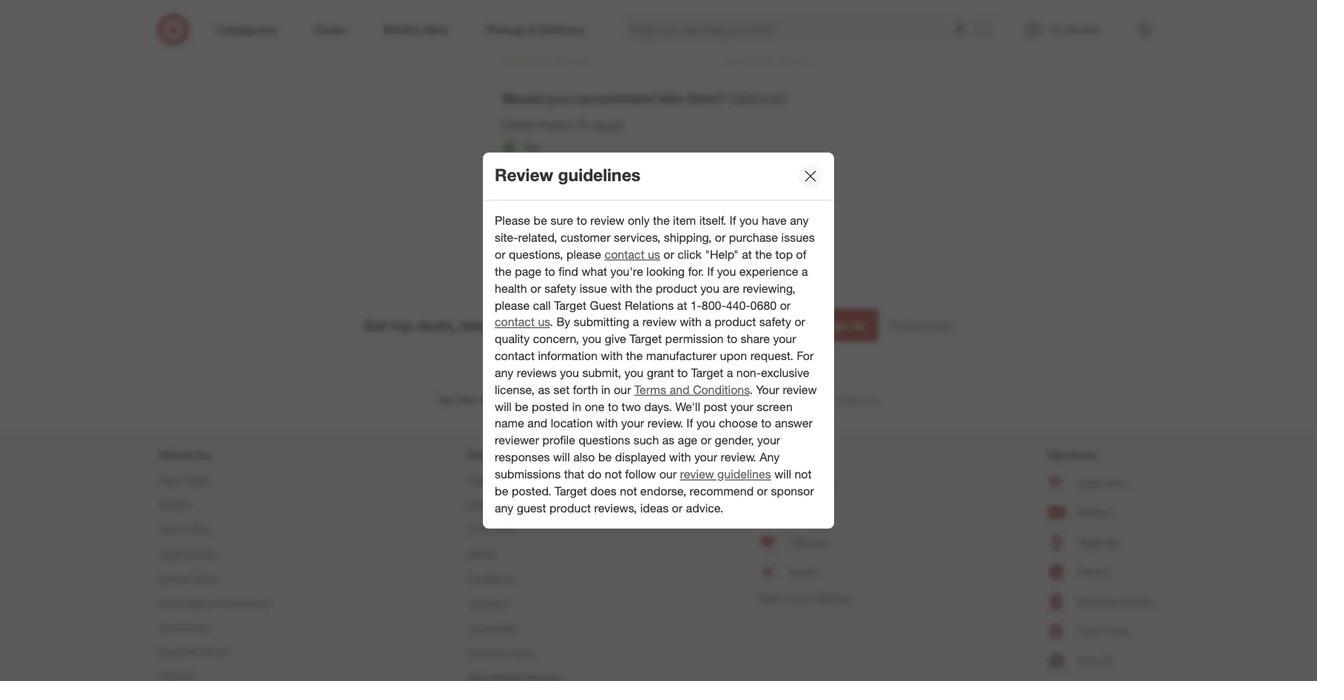 Task type: vqa. For each thing, say whether or not it's contained in the screenshot.
& related to Security
yes



Task type: locate. For each thing, give the bounding box(es) containing it.
2 vertical spatial &
[[503, 648, 509, 659]]

us
[[196, 448, 211, 462], [502, 573, 513, 584], [218, 647, 229, 658]]

review down 'relations'
[[643, 315, 677, 330]]

by up concern,
[[557, 315, 571, 330]]

0 horizontal spatial help
[[468, 448, 493, 462]]

0 vertical spatial product
[[656, 281, 698, 296]]

1 horizontal spatial top
[[776, 248, 793, 262]]

information
[[538, 349, 598, 363]]

0 vertical spatial us
[[648, 248, 661, 262]]

relations
[[625, 298, 674, 313]]

recalls
[[468, 548, 497, 560]]

as left 'set'
[[538, 383, 550, 397]]

us up looking
[[648, 248, 661, 262]]

0 vertical spatial contact
[[605, 248, 645, 262]]

us for contact us
[[502, 573, 513, 584]]

you up option
[[547, 90, 571, 107]]

0 horizontal spatial in
[[572, 400, 582, 414]]

recommend down review guidelines link
[[690, 484, 754, 499]]

contact down quality
[[495, 349, 535, 363]]

cancel
[[512, 247, 551, 261]]

for
[[797, 349, 814, 363]]

permission
[[666, 332, 724, 346]]

0 horizontal spatial review.
[[648, 417, 684, 431]]

0 horizontal spatial &
[[184, 524, 189, 535]]

0 horizontal spatial by
[[502, 210, 516, 225]]

the
[[634, 210, 651, 225], [653, 214, 670, 228], [756, 248, 772, 262], [495, 264, 512, 279], [636, 281, 653, 296], [626, 349, 643, 363]]

& for sustainability
[[214, 598, 220, 609]]

0 vertical spatial our
[[614, 383, 631, 397]]

1 vertical spatial at
[[677, 298, 688, 313]]

1 horizontal spatial services
[[1048, 448, 1097, 462]]

optical link
[[759, 557, 851, 587]]

review up "shipping,"
[[655, 210, 689, 225]]

services down optical link
[[816, 593, 851, 604]]

about target link
[[159, 468, 270, 493]]

any up orders
[[495, 501, 514, 516]]

1 horizontal spatial as
[[663, 434, 675, 448]]

details.
[[479, 394, 510, 405]]

with up questions
[[596, 417, 618, 431]]

please inside please be sure to review only the item itself. if you have any site-related, customer services, shipping, or purchase issues or questions, please
[[567, 248, 602, 262]]

store for a
[[815, 477, 836, 489]]

2 vertical spatial contact
[[495, 349, 535, 363]]

to inside the or click "help" at the top of the page to find what you're looking for. if you experience a health or safety issue with the product you are reviewing, please call target guest relations at
[[545, 264, 556, 279]]

1 vertical spatial us
[[502, 573, 513, 584]]

a down 800-
[[705, 315, 712, 330]]

2 vertical spatial guidelines
[[718, 467, 772, 482]]

0 vertical spatial please
[[567, 248, 602, 262]]

target down "1-800-440-0680 or contact us"
[[630, 332, 662, 346]]

contact up you're
[[605, 248, 645, 262]]

target
[[554, 298, 587, 313], [630, 332, 662, 346], [691, 366, 724, 380], [185, 475, 209, 486], [468, 475, 492, 486], [1078, 477, 1102, 489], [555, 484, 587, 499], [1078, 537, 1102, 548], [159, 548, 183, 560]]

2 horizontal spatial &
[[503, 648, 509, 659]]

target down about us
[[185, 475, 209, 486]]

2 vertical spatial product
[[550, 501, 591, 516]]

the right only
[[653, 214, 670, 228]]

0 horizontal spatial us
[[538, 315, 550, 330]]

or down site-
[[495, 248, 506, 262]]

0 vertical spatial about
[[159, 448, 192, 462]]

yes
[[523, 140, 541, 155]]

1 vertical spatial as
[[663, 434, 675, 448]]

also
[[574, 450, 595, 465]]

. inside . your review will be posted in one to two days. we'll post your screen name and location with your review. if you choose to answer reviewer profile questions such as age or gender, your responses will also be displayed with your review. any submissions that do not follow our
[[750, 383, 753, 397]]

any up issues
[[790, 214, 809, 228]]

pricing,
[[587, 394, 616, 405]]

1 vertical spatial contact us link
[[495, 315, 550, 330]]

0 vertical spatial any
[[790, 214, 809, 228]]

please inside the or click "help" at the top of the page to find what you're looking for. if you experience a health or safety issue with the product you are reviewing, please call target guest relations at
[[495, 298, 530, 313]]

1 vertical spatial about
[[159, 475, 183, 486]]

as inside . by submitting a review with a product safety or quality concern, you give target permission to share your contact information with the manufacturer upon request. for any reviews you submit, you grant to target a non-exclusive license, as set forth in our
[[538, 383, 550, 397]]

submit review button
[[614, 238, 713, 271]]

or click "help" at the top of the page to find what you're looking for. if you experience a health or safety issue with the product you are reviewing, please call target guest relations at
[[495, 248, 808, 313]]

in inside . by submitting a review with a product safety or quality concern, you give target permission to share your contact information with the manufacturer upon request. for any reviews you submit, you grant to target a non-exclusive license, as set forth in our
[[602, 383, 611, 397]]

guidelines up the agree
[[558, 165, 641, 185]]

0 vertical spatial as
[[538, 383, 550, 397]]

0 vertical spatial at
[[742, 248, 752, 262]]

0 horizontal spatial please
[[495, 298, 530, 313]]

or right 0680
[[780, 298, 791, 313]]

review inside . your review will be posted in one to two days. we'll post your screen name and location with your review. if you choose to answer reviewer profile questions such as age or gender, your responses will also be displayed with your review. any submissions that do not follow our
[[783, 383, 817, 397]]

0 vertical spatial safety
[[545, 281, 577, 296]]

looking
[[647, 264, 685, 279]]

1 horizontal spatial review.
[[721, 450, 757, 465]]

would you recommend this item? (optional)
[[502, 90, 787, 107]]

1 vertical spatial any
[[495, 366, 514, 380]]

target inside target circle link
[[1078, 477, 1102, 489]]

request.
[[751, 349, 794, 363]]

.
[[550, 315, 553, 330], [750, 383, 753, 397]]

1 about from the top
[[159, 448, 192, 462]]

us right contact
[[502, 573, 513, 584]]

please down health
[[495, 298, 530, 313]]

1 horizontal spatial recommend
[[690, 484, 754, 499]]

order pickup
[[1078, 625, 1130, 637]]

2 vertical spatial any
[[495, 501, 514, 516]]

product inside will not be posted. target does not endorse, recommend or sponsor any guest product reviews, ideas or advice.
[[550, 501, 591, 516]]

in left one
[[572, 400, 582, 414]]

top inside the or click "help" at the top of the page to find what you're looking for. if you experience a health or safety issue with the product you are reviewing, please call target guest relations at
[[776, 248, 793, 262]]

about up "about target"
[[159, 448, 192, 462]]

your up request.
[[774, 332, 797, 346]]

for.
[[688, 264, 704, 279]]

contact us link
[[468, 566, 562, 591]]

1 vertical spatial recommend
[[690, 484, 754, 499]]

be up returns
[[495, 484, 509, 499]]

0 horizontal spatial as
[[538, 383, 550, 397]]

1 vertical spatial please
[[495, 298, 530, 313]]

1-
[[691, 298, 702, 313]]

0 horizontal spatial services
[[816, 593, 851, 604]]

sign
[[823, 318, 848, 332]]

us for about us
[[196, 448, 211, 462]]

any inside . by submitting a review with a product safety or quality concern, you give target permission to share your contact information with the manufacturer upon request. for any reviews you submit, you grant to target a non-exclusive license, as set forth in our
[[495, 366, 514, 380]]

0 vertical spatial us
[[196, 448, 211, 462]]

grant
[[647, 366, 674, 380]]

guest
[[590, 298, 622, 313]]

review
[[655, 210, 689, 225], [591, 214, 625, 228], [667, 247, 703, 261], [643, 315, 677, 330], [783, 383, 817, 397], [680, 467, 714, 482]]

if inside the or click "help" at the top of the page to find what you're looking for. if you experience a health or safety issue with the product you are reviewing, please call target guest relations at
[[708, 264, 714, 279]]

0 vertical spatial guidelines
[[558, 165, 641, 185]]

will inside will not be posted. target does not endorse, recommend or sponsor any guest product reviews, ideas or advice.
[[775, 467, 792, 482]]

apply
[[593, 118, 623, 132]]

contact us
[[605, 248, 661, 262]]

quality
[[502, 30, 539, 44]]

location inside the * see offer details. restrictions apply. pricing, promotions and availability may vary by location and at target.com
[[777, 394, 809, 405]]

review. down gender,
[[721, 450, 757, 465]]

by inside . by submitting a review with a product safety or quality concern, you give target permission to share your contact information with the manufacturer upon request. for any reviews you submit, you grant to target a non-exclusive license, as set forth in our
[[557, 315, 571, 330]]

2 horizontal spatial if
[[730, 214, 737, 228]]

profile
[[543, 434, 576, 448]]

top left of
[[776, 248, 793, 262]]

will down profile
[[553, 450, 570, 465]]

at left 1-
[[677, 298, 688, 313]]

What can we help you find? suggestions appear below search field
[[621, 13, 981, 46]]

1 vertical spatial by
[[557, 315, 571, 330]]

a inside the or click "help" at the top of the page to find what you're looking for. if you experience a health or safety issue with the product you are reviewing, please call target guest relations at
[[802, 264, 808, 279]]

2 vertical spatial if
[[687, 417, 693, 431]]

issues
[[782, 231, 815, 245]]

1 vertical spatial safety
[[760, 315, 792, 330]]

to up the customer at left
[[577, 214, 587, 228]]

be up related,
[[534, 214, 547, 228]]

any up license,
[[495, 366, 514, 380]]

review up advice.
[[680, 467, 714, 482]]

& down bullseye shop link
[[214, 598, 220, 609]]

contact us link up quality
[[495, 315, 550, 330]]

None text field
[[631, 309, 793, 342]]

1 vertical spatial us
[[538, 315, 550, 330]]

by up site-
[[502, 210, 516, 225]]

1 vertical spatial help
[[494, 475, 513, 486]]

will up sponsor
[[775, 467, 792, 482]]

target inside the or click "help" at the top of the page to find what you're looking for. if you experience a health or safety issue with the product you are reviewing, please call target guest relations at
[[554, 298, 587, 313]]

safety inside the or click "help" at the top of the page to find what you're looking for. if you experience a health or safety issue with the product you are reviewing, please call target guest relations at
[[545, 281, 577, 296]]

will up name
[[495, 400, 512, 414]]

upon
[[720, 349, 747, 363]]

1 horizontal spatial safety
[[760, 315, 792, 330]]

0 horizontal spatial contact us link
[[495, 315, 550, 330]]

1 vertical spatial store
[[793, 593, 814, 604]]

us down press center link
[[218, 647, 229, 658]]

440-
[[726, 298, 751, 313]]

safety down find
[[545, 281, 577, 296]]

submitting
[[574, 315, 630, 330]]

0 horizontal spatial our
[[614, 383, 631, 397]]

1 vertical spatial in
[[572, 400, 582, 414]]

have
[[762, 214, 787, 228]]

0 horizontal spatial will
[[495, 400, 512, 414]]

0 horizontal spatial location
[[551, 417, 593, 431]]

0 vertical spatial help
[[468, 448, 493, 462]]

your down age at right
[[695, 450, 718, 465]]

0 vertical spatial contact us link
[[605, 248, 661, 262]]

to inside please be sure to review only the item itself. if you have any site-related, customer services, shipping, or purchase issues or questions, please
[[577, 214, 587, 228]]

not up sponsor
[[795, 467, 812, 482]]

0 vertical spatial if
[[730, 214, 737, 228]]

careers
[[159, 499, 190, 511]]

location up profile
[[551, 417, 593, 431]]

1 horizontal spatial store
[[815, 477, 836, 489]]

safety inside . by submitting a review with a product safety or quality concern, you give target permission to share your contact information with the manufacturer upon request. for any reviews you submit, you grant to target a non-exclusive license, as set forth in our
[[760, 315, 792, 330]]

shop
[[195, 573, 216, 584]]

orders
[[491, 524, 518, 535]]

0 horizontal spatial safety
[[545, 281, 577, 296]]

issue
[[580, 281, 607, 296]]

. for by
[[550, 315, 553, 330]]

you up terms on the bottom of page
[[625, 366, 644, 380]]

license,
[[495, 383, 535, 397]]

target circle link
[[1048, 468, 1159, 498]]

top
[[776, 248, 793, 262], [391, 317, 413, 334]]

at left target.com
[[829, 394, 836, 405]]

help up target help
[[468, 448, 493, 462]]

sign up button
[[804, 309, 878, 342]]

with up permission
[[680, 315, 702, 330]]

target app link
[[1048, 527, 1159, 557]]

target right call
[[554, 298, 587, 313]]

target up returns
[[468, 475, 492, 486]]

. inside . by submitting a review with a product safety or quality concern, you give target permission to share your contact information with the manufacturer upon request. for any reviews you submit, you grant to target a non-exclusive license, as set forth in our
[[550, 315, 553, 330]]

contact inside . by submitting a review with a product safety or quality concern, you give target permission to share your contact information with the manufacturer upon request. for any reviews you submit, you grant to target a non-exclusive license, as set forth in our
[[495, 349, 535, 363]]

1 vertical spatial .
[[750, 383, 753, 397]]

bullseye
[[159, 573, 192, 584]]

reviews
[[517, 366, 557, 380]]

if right for.
[[708, 264, 714, 279]]

at down 'purchase'
[[742, 248, 752, 262]]

us up about target link
[[196, 448, 211, 462]]

2 about from the top
[[159, 475, 183, 486]]

1 horizontal spatial location
[[777, 394, 809, 405]]

our up the endorse,
[[660, 467, 677, 482]]

help
[[468, 448, 493, 462], [494, 475, 513, 486]]

location
[[777, 394, 809, 405], [551, 417, 593, 431]]

promotions
[[619, 394, 664, 405]]

non-
[[737, 366, 761, 380]]

target down news
[[159, 548, 183, 560]]

to left find
[[545, 264, 556, 279]]

item?
[[688, 90, 725, 107]]

1 horizontal spatial .
[[750, 383, 753, 397]]

us inside contact us link
[[502, 573, 513, 584]]

2 vertical spatial at
[[829, 394, 836, 405]]

a right find
[[808, 477, 813, 489]]

review guidelines link
[[680, 467, 772, 482]]

pickup
[[1103, 625, 1130, 637]]

the inside . by submitting a review with a product safety or quality concern, you give target permission to share your contact information with the manufacturer upon request. for any reviews you submit, you grant to target a non-exclusive license, as set forth in our
[[626, 349, 643, 363]]

store right find
[[815, 477, 836, 489]]

returns link
[[468, 493, 562, 517]]

or right age at right
[[701, 434, 712, 448]]

0 horizontal spatial us
[[196, 448, 211, 462]]

trends,
[[501, 317, 548, 334]]

safety down 0680
[[760, 315, 792, 330]]

1 horizontal spatial by
[[557, 315, 571, 330]]

help up returns link
[[494, 475, 513, 486]]

you down 'information'
[[560, 366, 579, 380]]

privacy policy
[[890, 319, 954, 332]]

restrictions
[[512, 394, 559, 405]]

contact us link
[[605, 248, 661, 262], [495, 315, 550, 330]]

recommend up apply
[[575, 90, 655, 107]]

same day delivery link
[[1048, 587, 1159, 616]]

drive up link
[[1048, 646, 1159, 675]]

0 horizontal spatial product
[[550, 501, 591, 516]]

2 horizontal spatial will
[[775, 467, 792, 482]]

0 vertical spatial top
[[776, 248, 793, 262]]

services
[[1048, 448, 1097, 462], [816, 593, 851, 604]]

0 vertical spatial services
[[1048, 448, 1097, 462]]

any
[[790, 214, 809, 228], [495, 366, 514, 380], [495, 501, 514, 516]]

with down age at right
[[669, 450, 691, 465]]

1 horizontal spatial in
[[602, 383, 611, 397]]

your down two
[[622, 417, 645, 431]]

review right i
[[591, 214, 625, 228]]

that
[[564, 467, 585, 482]]

target up conditions
[[691, 366, 724, 380]]

conditions
[[693, 383, 750, 397]]

1 horizontal spatial our
[[660, 467, 677, 482]]

target down that
[[555, 484, 587, 499]]

0 vertical spatial will
[[495, 400, 512, 414]]

vary
[[746, 394, 763, 405]]

0 horizontal spatial if
[[687, 417, 693, 431]]

about for about target
[[159, 475, 183, 486]]

2 vertical spatial will
[[775, 467, 792, 482]]

1 vertical spatial services
[[816, 593, 851, 604]]

only
[[628, 214, 650, 228]]

guidelines for review
[[718, 467, 772, 482]]

day
[[1103, 596, 1118, 607]]

or inside . by submitting a review with a product safety or quality concern, you give target permission to share your contact information with the manufacturer upon request. for any reviews you submit, you grant to target a non-exclusive license, as set forth in our
[[795, 315, 806, 330]]

stores
[[759, 448, 796, 462]]

recalls link
[[468, 542, 562, 566]]

not right 'do'
[[605, 467, 622, 482]]

guidelines for review
[[558, 165, 641, 185]]

if down we'll
[[687, 417, 693, 431]]

0 vertical spatial store
[[815, 477, 836, 489]]

you inside . your review will be posted in one to two days. we'll post your screen name and location with your review. if you choose to answer reviewer profile questions such as age or gender, your responses will also be displayed with your review. any submissions that do not follow our
[[697, 417, 716, 431]]

1 vertical spatial location
[[551, 417, 593, 431]]

. up concern,
[[550, 315, 553, 330]]

by
[[502, 210, 516, 225], [557, 315, 571, 330]]

about up the careers
[[159, 475, 183, 486]]

target.com
[[839, 394, 882, 405]]

please down the customer at left
[[567, 248, 602, 262]]

services up target circle at the right of page
[[1048, 448, 1097, 462]]

0 horizontal spatial .
[[550, 315, 553, 330]]

1 vertical spatial &
[[214, 598, 220, 609]]

1 vertical spatial contact
[[495, 315, 535, 330]]

1 horizontal spatial product
[[656, 281, 698, 296]]

product down that
[[550, 501, 591, 516]]

0 vertical spatial .
[[550, 315, 553, 330]]

product
[[656, 281, 698, 296], [715, 315, 756, 330], [550, 501, 591, 516]]

about for about us
[[159, 448, 192, 462]]

any inside please be sure to review only the item itself. if you have any site-related, customer services, shipping, or purchase issues or questions, please
[[790, 214, 809, 228]]

2 horizontal spatial at
[[829, 394, 836, 405]]

gender,
[[715, 434, 754, 448]]

you up 800-
[[701, 281, 720, 296]]

may
[[727, 394, 744, 405]]

location right by on the right bottom of page
[[777, 394, 809, 405]]

select option to apply
[[502, 118, 623, 132]]

circle
[[1104, 477, 1127, 489]]

our up two
[[614, 383, 631, 397]]

0 horizontal spatial top
[[391, 317, 413, 334]]

contact us link down the services,
[[605, 248, 661, 262]]

target inside target brands link
[[159, 548, 183, 560]]

review inside please be sure to review only the item itself. if you have any site-related, customer services, shipping, or purchase issues or questions, please
[[591, 214, 625, 228]]

0 vertical spatial &
[[184, 524, 189, 535]]

1 vertical spatial guidelines
[[692, 210, 746, 225]]

submissions
[[495, 467, 561, 482]]

find
[[789, 477, 806, 489]]

you down "submitting"
[[583, 332, 602, 346]]

review down "shipping,"
[[667, 247, 703, 261]]

2 horizontal spatial us
[[502, 573, 513, 584]]

choose
[[719, 417, 758, 431]]

0 vertical spatial location
[[777, 394, 809, 405]]

more in-store services
[[759, 593, 851, 604]]

& left blog
[[184, 524, 189, 535]]

review.
[[648, 417, 684, 431], [721, 450, 757, 465]]

1 horizontal spatial &
[[214, 598, 220, 609]]

0 horizontal spatial store
[[793, 593, 814, 604]]

guidelines up "shipping,"
[[692, 210, 746, 225]]

you up 'purchase'
[[740, 214, 759, 228]]

guidelines down the 'any' on the right
[[718, 467, 772, 482]]

2 horizontal spatial product
[[715, 315, 756, 330]]



Task type: describe. For each thing, give the bounding box(es) containing it.
press center
[[159, 622, 210, 633]]

a down 'relations'
[[633, 315, 639, 330]]

displayed
[[615, 450, 666, 465]]

with down give
[[601, 349, 623, 363]]

review guidelines dialog
[[483, 153, 835, 529]]

to up the services,
[[621, 210, 631, 225]]

the up the services,
[[634, 210, 651, 225]]

target brands
[[159, 548, 214, 560]]

pharmacy
[[789, 537, 829, 548]]

careers link
[[159, 493, 270, 517]]

our inside . by submitting a review with a product safety or quality concern, you give target permission to share your contact information with the manufacturer upon request. for any reviews you submit, you grant to target a non-exclusive license, as set forth in our
[[614, 383, 631, 397]]

1 vertical spatial top
[[391, 317, 413, 334]]

or inside . your review will be posted in one to two days. we'll post your screen name and location with your review. if you choose to answer reviewer profile questions such as age or gender, your responses will also be displayed with your review. any submissions that do not follow our
[[701, 434, 712, 448]]

No radio
[[502, 160, 517, 175]]

target help
[[468, 475, 513, 486]]

target circle
[[1078, 477, 1127, 489]]

0 vertical spatial recommend
[[575, 90, 655, 107]]

if inside please be sure to review only the item itself. if you have any site-related, customer services, shipping, or purchase issues or questions, please
[[730, 214, 737, 228]]

us inside advertise with us link
[[218, 647, 229, 658]]

about target
[[159, 475, 209, 486]]

responses
[[495, 450, 550, 465]]

review inside . by submitting a review with a product safety or quality concern, you give target permission to share your contact information with the manufacturer upon request. for any reviews you submit, you grant to target a non-exclusive license, as set forth in our
[[643, 315, 677, 330]]

you inside please be sure to review only the item itself. if you have any site-related, customer services, shipping, or purchase issues or questions, please
[[740, 214, 759, 228]]

blog
[[192, 524, 210, 535]]

sustainability
[[159, 598, 212, 609]]

related,
[[518, 231, 558, 245]]

be inside please be sure to review only the item itself. if you have any site-related, customer services, shipping, or purchase issues or questions, please
[[534, 214, 547, 228]]

of
[[797, 248, 807, 262]]

you up are
[[717, 264, 736, 279]]

0 horizontal spatial at
[[677, 298, 688, 313]]

governance
[[222, 598, 270, 609]]

call
[[533, 298, 551, 313]]

be down questions
[[598, 450, 612, 465]]

concern,
[[533, 332, 579, 346]]

experience
[[740, 264, 799, 279]]

target inside will not be posted. target does not endorse, recommend or sponsor any guest product reviews, ideas or advice.
[[555, 484, 587, 499]]

give
[[605, 332, 627, 346]]

track orders link
[[468, 517, 562, 542]]

services,
[[614, 231, 661, 245]]

more
[[759, 593, 780, 604]]

reviews,
[[595, 501, 637, 516]]

questions
[[579, 434, 631, 448]]

be down license,
[[515, 400, 529, 414]]

to left two
[[608, 400, 619, 414]]

press
[[159, 622, 181, 633]]

news & blog
[[159, 524, 210, 535]]

app
[[1104, 537, 1121, 548]]

to down the manufacturer
[[678, 366, 688, 380]]

feedback button
[[468, 591, 562, 617]]

review inside button
[[667, 247, 703, 261]]

registry
[[1078, 566, 1111, 577]]

i
[[581, 210, 584, 225]]

redcard
[[1078, 507, 1113, 518]]

us inside "1-800-440-0680 or contact us"
[[538, 315, 550, 330]]

order
[[1078, 625, 1100, 637]]

news
[[159, 524, 181, 535]]

sure
[[551, 214, 574, 228]]

as inside . your review will be posted in one to two days. we'll post your screen name and location with your review. if you choose to answer reviewer profile questions such as age or gender, your responses will also be displayed with your review. any submissions that do not follow our
[[663, 434, 675, 448]]

name
[[495, 417, 525, 431]]

to up upon
[[727, 332, 738, 346]]

if inside . your review will be posted in one to two days. we'll post your screen name and location with your review. if you choose to answer reviewer profile questions such as age or gender, your responses will also be displayed with your review. any submissions that do not follow our
[[687, 417, 693, 431]]

agree
[[587, 210, 617, 225]]

health
[[495, 281, 527, 296]]

the up health
[[495, 264, 512, 279]]

same day delivery
[[1078, 596, 1153, 607]]

& for news
[[184, 524, 189, 535]]

with inside the or click "help" at the top of the page to find what you're looking for. if you experience a health or safety issue with the product you are reviewing, please call target guest relations at
[[611, 281, 633, 296]]

0 vertical spatial by
[[502, 210, 516, 225]]

1 horizontal spatial at
[[742, 248, 752, 262]]

set
[[554, 383, 570, 397]]

age
[[678, 434, 698, 448]]

your inside . by submitting a review with a product safety or quality concern, you give target permission to share your contact information with the manufacturer upon request. for any reviews you submit, you grant to target a non-exclusive license, as set forth in our
[[774, 332, 797, 346]]

a down upon
[[727, 366, 733, 380]]

or left sponsor
[[757, 484, 768, 499]]

by
[[765, 394, 775, 405]]

or up "help" at the right of page
[[715, 231, 726, 245]]

you're
[[611, 264, 643, 279]]

forth
[[573, 383, 598, 397]]

the up 'relations'
[[636, 281, 653, 296]]

or up call
[[531, 281, 541, 296]]

to down screen
[[761, 417, 772, 431]]

more in-store services link
[[759, 587, 851, 611]]

1-800-440-0680 or contact us
[[495, 298, 791, 330]]

or inside "1-800-440-0680 or contact us"
[[780, 298, 791, 313]]

feedback
[[468, 598, 508, 609]]

accessibility link
[[468, 617, 562, 641]]

follow
[[625, 467, 656, 482]]

in inside . your review will be posted in one to two days. we'll post your screen name and location with your review. if you choose to answer reviewer profile questions such as age or gender, your responses will also be displayed with your review. any submissions that do not follow our
[[572, 400, 582, 414]]

. for your
[[750, 383, 753, 397]]

ideas
[[641, 501, 669, 516]]

pharmacy link
[[759, 527, 851, 557]]

our inside . your review will be posted in one to two days. we'll post your screen name and location with your review. if you choose to answer reviewer profile questions such as age or gender, your responses will also be displayed with your review. any submissions that do not follow our
[[660, 467, 677, 482]]

find a store link
[[759, 468, 851, 498]]

cancel link
[[502, 238, 560, 271]]

1 horizontal spatial contact us link
[[605, 248, 661, 262]]

sustainability & governance
[[159, 598, 270, 609]]

at inside the * see offer details. restrictions apply. pricing, promotions and availability may vary by location and at target.com
[[829, 394, 836, 405]]

target inside target app link
[[1078, 537, 1102, 548]]

your up the choose
[[731, 400, 754, 414]]

be inside will not be posted. target does not endorse, recommend or sponsor any guest product reviews, ideas or advice.
[[495, 484, 509, 499]]

the inside please be sure to review only the item itself. if you have any site-related, customer services, shipping, or purchase issues or questions, please
[[653, 214, 670, 228]]

with down press center link
[[199, 647, 215, 658]]

news & blog link
[[159, 517, 270, 542]]

offer
[[457, 394, 477, 405]]

1 horizontal spatial will
[[553, 450, 570, 465]]

posted
[[532, 400, 569, 414]]

or down the endorse,
[[672, 501, 683, 516]]

review guidelines button
[[655, 209, 746, 226]]

recommend inside will not be posted. target does not endorse, recommend or sponsor any guest product reviews, ideas or advice.
[[690, 484, 754, 499]]

product inside . by submitting a review with a product safety or quality concern, you give target permission to share your contact information with the manufacturer upon request. for any reviews you submit, you grant to target a non-exclusive license, as set forth in our
[[715, 315, 756, 330]]

product inside the or click "help" at the top of the page to find what you're looking for. if you experience a health or safety issue with the product you are reviewing, please call target guest relations at
[[656, 281, 698, 296]]

your up the 'any' on the right
[[758, 434, 781, 448]]

and inside . your review will be posted in one to two days. we'll post your screen name and location with your review. if you choose to answer reviewer profile questions such as age or gender, your responses will also be displayed with your review. any submissions that do not follow our
[[528, 417, 548, 431]]

the up experience
[[756, 248, 772, 262]]

post
[[704, 400, 728, 414]]

search button
[[971, 13, 1006, 49]]

privacy
[[890, 319, 924, 332]]

delivery
[[1121, 596, 1153, 607]]

submit,
[[583, 366, 622, 380]]

"help"
[[705, 248, 739, 262]]

& for security
[[503, 648, 509, 659]]

by submitting, i agree to the review guidelines
[[502, 210, 746, 225]]

or up looking
[[664, 248, 675, 262]]

target inside target help link
[[468, 475, 492, 486]]

0 vertical spatial review.
[[648, 417, 684, 431]]

1 vertical spatial review.
[[721, 450, 757, 465]]

days.
[[645, 400, 672, 414]]

0680
[[751, 298, 777, 313]]

sustainability & governance link
[[159, 591, 270, 615]]

to
[[578, 118, 590, 132]]

not inside . your review will be posted in one to two days. we'll post your screen name and location with your review. if you choose to answer reviewer profile questions such as age or gender, your responses will also be displayed with your review. any submissions that do not follow our
[[605, 467, 622, 482]]

Yes radio
[[502, 140, 517, 155]]

privacy policy link
[[890, 318, 954, 333]]

any inside will not be posted. target does not endorse, recommend or sponsor any guest product reviews, ideas or advice.
[[495, 501, 514, 516]]

get
[[363, 317, 387, 334]]

would
[[502, 90, 543, 107]]

endorse,
[[641, 484, 687, 499]]

contact inside "1-800-440-0680 or contact us"
[[495, 315, 535, 330]]

contact
[[468, 573, 499, 584]]

not down follow
[[620, 484, 637, 499]]

find a store
[[789, 477, 836, 489]]

one
[[585, 400, 605, 414]]

store for in-
[[793, 593, 814, 604]]

location inside . your review will be posted in one to two days. we'll post your screen name and location with your review. if you choose to answer reviewer profile questions such as age or gender, your responses will also be displayed with your review. any submissions that do not follow our
[[551, 417, 593, 431]]

target inside about target link
[[185, 475, 209, 486]]

customer
[[561, 231, 611, 245]]

* see offer details. restrictions apply. pricing, promotions and availability may vary by location and at target.com
[[436, 392, 882, 405]]

1 horizontal spatial help
[[494, 475, 513, 486]]

no
[[523, 160, 538, 175]]

deals,
[[417, 317, 457, 334]]

800-
[[702, 298, 726, 313]]



